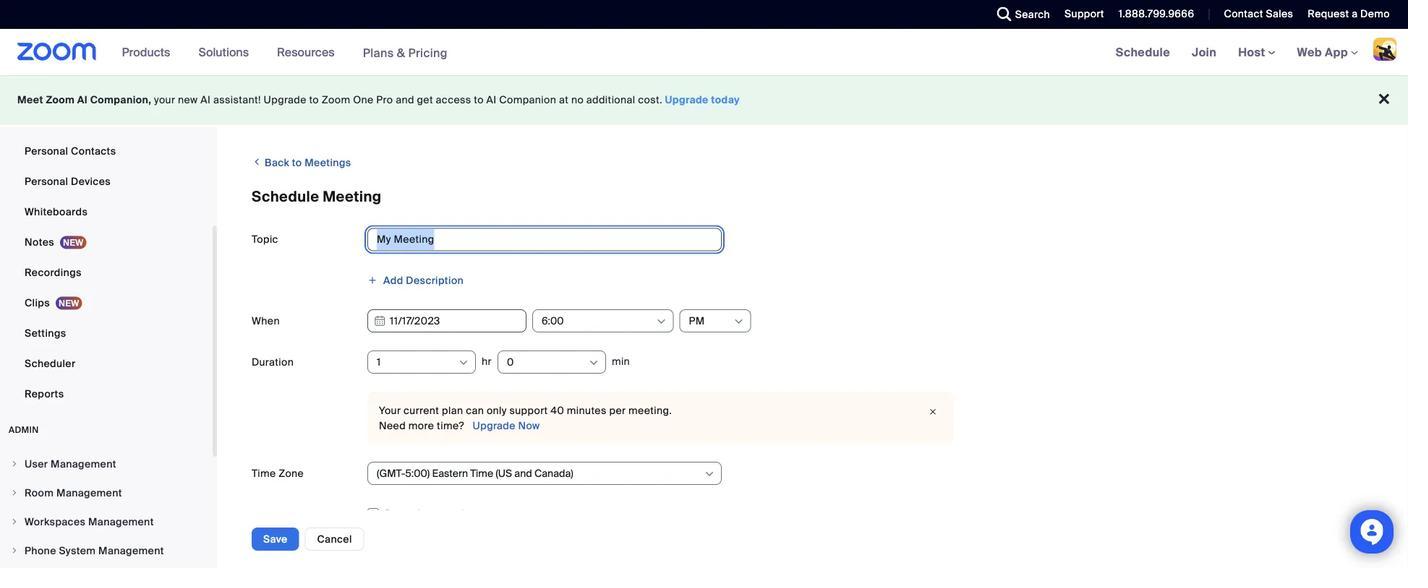 Task type: locate. For each thing, give the bounding box(es) containing it.
schedule meeting
[[252, 188, 382, 206]]

show options image
[[458, 357, 470, 369], [588, 357, 600, 369], [704, 469, 715, 480]]

add
[[383, 274, 403, 287]]

schedule for schedule meeting
[[252, 188, 319, 206]]

support
[[510, 404, 548, 418]]

0 horizontal spatial schedule
[[252, 188, 319, 206]]

settings
[[25, 327, 66, 340]]

show options image
[[656, 316, 667, 328], [733, 316, 745, 328]]

more
[[409, 419, 434, 433]]

your
[[379, 404, 401, 418]]

management for room management
[[56, 487, 122, 500]]

1 vertical spatial phone
[[25, 544, 56, 558]]

management for user management
[[51, 458, 116, 471]]

phone link
[[0, 106, 213, 135]]

save button
[[252, 528, 299, 551]]

right image for user management
[[10, 460, 19, 469]]

schedule for schedule
[[1116, 44, 1171, 60]]

0 vertical spatial phone
[[25, 114, 56, 127]]

management
[[51, 458, 116, 471], [56, 487, 122, 500], [88, 515, 154, 529], [98, 544, 164, 558]]

When text field
[[368, 310, 527, 333]]

ai right new
[[201, 93, 211, 107]]

management up "workspaces management" on the bottom left of page
[[56, 487, 122, 500]]

right image
[[10, 460, 19, 469], [10, 489, 19, 498], [10, 518, 19, 527], [10, 547, 19, 556]]

0 horizontal spatial show options image
[[458, 357, 470, 369]]

0 button
[[507, 352, 587, 373]]

1 button
[[377, 352, 457, 373]]

0 horizontal spatial to
[[292, 156, 302, 170]]

at
[[559, 93, 569, 107]]

2 ai from the left
[[201, 93, 211, 107]]

solutions
[[199, 44, 249, 60]]

cost.
[[638, 93, 663, 107]]

upgrade
[[264, 93, 307, 107], [665, 93, 709, 107], [473, 419, 516, 433]]

your
[[154, 93, 175, 107]]

1.888.799.9666 button up join
[[1108, 0, 1198, 29]]

plans & pricing link
[[363, 45, 448, 60], [363, 45, 448, 60]]

1 horizontal spatial zoom
[[322, 93, 350, 107]]

1 personal from the top
[[25, 144, 68, 158]]

3 right image from the top
[[10, 518, 19, 527]]

0 vertical spatial schedule
[[1116, 44, 1171, 60]]

2 phone from the top
[[25, 544, 56, 558]]

right image for workspaces management
[[10, 518, 19, 527]]

personal contacts
[[25, 144, 116, 158]]

side navigation navigation
[[0, 0, 217, 569]]

time zone
[[252, 467, 304, 480]]

to down resources dropdown button
[[309, 93, 319, 107]]

right image inside the "phone system management" menu item
[[10, 547, 19, 556]]

to right access
[[474, 93, 484, 107]]

1 horizontal spatial show options image
[[733, 316, 745, 328]]

upgrade right cost.
[[665, 93, 709, 107]]

request a demo link
[[1297, 0, 1409, 29], [1308, 7, 1390, 21]]

to right back on the top of the page
[[292, 156, 302, 170]]

search
[[1016, 8, 1050, 21]]

zoom left one
[[322, 93, 350, 107]]

0 horizontal spatial show options image
[[656, 316, 667, 328]]

assistant!
[[213, 93, 261, 107]]

1 horizontal spatial ai
[[201, 93, 211, 107]]

right image inside user management menu item
[[10, 460, 19, 469]]

2 right image from the top
[[10, 489, 19, 498]]

zoom right the meet
[[46, 93, 75, 107]]

1 horizontal spatial show options image
[[588, 357, 600, 369]]

add description button
[[368, 269, 464, 292]]

1 horizontal spatial upgrade
[[473, 419, 516, 433]]

meet
[[17, 93, 43, 107]]

2 zoom from the left
[[322, 93, 350, 107]]

web app button
[[1298, 44, 1359, 60]]

upgrade down product information navigation
[[264, 93, 307, 107]]

0 horizontal spatial upgrade
[[264, 93, 307, 107]]

4 right image from the top
[[10, 547, 19, 556]]

to
[[309, 93, 319, 107], [474, 93, 484, 107], [292, 156, 302, 170]]

plans & pricing
[[363, 45, 448, 60]]

0 vertical spatial personal
[[25, 144, 68, 158]]

personal devices
[[25, 175, 111, 188]]

phone inside menu item
[[25, 544, 56, 558]]

personal up personal devices
[[25, 144, 68, 158]]

add image
[[368, 275, 378, 286]]

1 vertical spatial schedule
[[252, 188, 319, 206]]

0 horizontal spatial zoom
[[46, 93, 75, 107]]

meet zoom ai companion, footer
[[0, 75, 1409, 125]]

admin
[[9, 425, 39, 436]]

settings link
[[0, 319, 213, 348]]

resources button
[[277, 29, 341, 75]]

ai left 'companion,'
[[77, 93, 88, 107]]

meet zoom ai companion, your new ai assistant! upgrade to zoom one pro and get access to ai companion at no additional cost. upgrade today
[[17, 93, 740, 107]]

0 horizontal spatial ai
[[77, 93, 88, 107]]

zoom logo image
[[17, 43, 97, 61]]

when
[[252, 314, 280, 328]]

support link
[[1054, 0, 1108, 29], [1065, 7, 1105, 21]]

phone down workspaces
[[25, 544, 56, 558]]

get
[[417, 93, 433, 107]]

schedule inside meetings navigation
[[1116, 44, 1171, 60]]

zone
[[279, 467, 304, 480]]

schedule down back on the top of the page
[[252, 188, 319, 206]]

right image left workspaces
[[10, 518, 19, 527]]

profile picture image
[[1374, 38, 1397, 61]]

demo
[[1361, 7, 1390, 21]]

Topic text field
[[368, 228, 722, 251]]

personal for personal contacts
[[25, 144, 68, 158]]

duration
[[252, 356, 294, 369]]

recurring meeting
[[385, 508, 477, 521]]

phone down the meet
[[25, 114, 56, 127]]

management inside user management menu item
[[51, 458, 116, 471]]

right image inside workspaces management menu item
[[10, 518, 19, 527]]

right image left user
[[10, 460, 19, 469]]

1 horizontal spatial schedule
[[1116, 44, 1171, 60]]

upgrade now link
[[470, 419, 540, 433]]

host
[[1239, 44, 1269, 60]]

40
[[551, 404, 564, 418]]

workspaces
[[25, 515, 86, 529]]

right image left system
[[10, 547, 19, 556]]

back to meetings
[[262, 156, 351, 170]]

management up room management
[[51, 458, 116, 471]]

phone
[[25, 114, 56, 127], [25, 544, 56, 558]]

time?
[[437, 419, 464, 433]]

companion
[[499, 93, 556, 107]]

right image inside room management menu item
[[10, 489, 19, 498]]

2 horizontal spatial ai
[[487, 93, 497, 107]]

phone inside the personal menu menu
[[25, 114, 56, 127]]

banner
[[0, 29, 1409, 76]]

schedule link
[[1105, 29, 1181, 75]]

ai left companion
[[487, 93, 497, 107]]

sales
[[1266, 7, 1294, 21]]

zoom
[[46, 93, 75, 107], [322, 93, 350, 107]]

management inside workspaces management menu item
[[88, 515, 154, 529]]

schedule down 1.888.799.9666
[[1116, 44, 1171, 60]]

solutions button
[[199, 29, 255, 75]]

products
[[122, 44, 170, 60]]

upgrade down the only at the left of page
[[473, 419, 516, 433]]

0
[[507, 356, 514, 369]]

2 personal from the top
[[25, 175, 68, 188]]

no
[[571, 93, 584, 107]]

select time zone text field
[[377, 463, 703, 485]]

show options image left pm
[[656, 316, 667, 328]]

1 right image from the top
[[10, 460, 19, 469]]

1 vertical spatial personal
[[25, 175, 68, 188]]

management for workspaces management
[[88, 515, 154, 529]]

1
[[377, 356, 381, 369]]

save
[[263, 533, 288, 546]]

request a demo
[[1308, 7, 1390, 21]]

management down workspaces management menu item
[[98, 544, 164, 558]]

show options image right pm dropdown button
[[733, 316, 745, 328]]

right image left room
[[10, 489, 19, 498]]

1.888.799.9666 button
[[1108, 0, 1198, 29], [1119, 7, 1195, 21]]

right image for phone system management
[[10, 547, 19, 556]]

pro
[[376, 93, 393, 107]]

close image
[[925, 405, 942, 420]]

join link
[[1181, 29, 1228, 75]]

management down room management menu item
[[88, 515, 154, 529]]

access
[[436, 93, 471, 107]]

1 phone from the top
[[25, 114, 56, 127]]

workspaces management
[[25, 515, 154, 529]]

management inside room management menu item
[[56, 487, 122, 500]]

personal up whiteboards
[[25, 175, 68, 188]]



Task type: vqa. For each thing, say whether or not it's contained in the screenshot.
the bottommost panelists
no



Task type: describe. For each thing, give the bounding box(es) containing it.
personal contacts link
[[0, 137, 213, 166]]

reports
[[25, 387, 64, 401]]

1 horizontal spatial to
[[309, 93, 319, 107]]

room
[[25, 487, 54, 500]]

1.888.799.9666 button up 'schedule' link
[[1119, 7, 1195, 21]]

recordings
[[25, 266, 82, 279]]

personal menu menu
[[0, 0, 213, 410]]

workspaces management menu item
[[0, 509, 213, 536]]

clips
[[25, 296, 50, 310]]

user
[[25, 458, 48, 471]]

select start time text field
[[542, 310, 655, 332]]

minutes
[[567, 404, 607, 418]]

additional
[[587, 93, 636, 107]]

phone for phone system management
[[25, 544, 56, 558]]

admin menu menu
[[0, 451, 213, 569]]

contacts
[[71, 144, 116, 158]]

product information navigation
[[111, 29, 459, 76]]

support
[[1065, 7, 1105, 21]]

cancel
[[317, 533, 352, 546]]

web app
[[1298, 44, 1348, 60]]

app
[[1325, 44, 1348, 60]]

web
[[1298, 44, 1322, 60]]

meeting
[[436, 508, 477, 521]]

meeting.
[[629, 404, 672, 418]]

back to meetings link
[[252, 150, 351, 175]]

cancel button
[[305, 528, 364, 551]]

products button
[[122, 29, 177, 75]]

user management
[[25, 458, 116, 471]]

personal for personal devices
[[25, 175, 68, 188]]

3 ai from the left
[[487, 93, 497, 107]]

companion,
[[90, 93, 151, 107]]

time
[[252, 467, 276, 480]]

today
[[711, 93, 740, 107]]

plan
[[442, 404, 463, 418]]

join
[[1192, 44, 1217, 60]]

min
[[612, 355, 630, 368]]

topic
[[252, 233, 278, 246]]

phone system management menu item
[[0, 538, 213, 565]]

current
[[404, 404, 439, 418]]

a
[[1352, 7, 1358, 21]]

scheduler link
[[0, 349, 213, 378]]

whiteboards
[[25, 205, 88, 218]]

banner containing products
[[0, 29, 1409, 76]]

and
[[396, 93, 414, 107]]

pm
[[689, 314, 705, 328]]

notes
[[25, 235, 54, 249]]

pricing
[[408, 45, 448, 60]]

your current plan can only support 40 minutes per meeting. need more time? upgrade now
[[379, 404, 672, 433]]

whiteboards link
[[0, 197, 213, 226]]

room management
[[25, 487, 122, 500]]

2 show options image from the left
[[733, 316, 745, 328]]

1 ai from the left
[[77, 93, 88, 107]]

attendees
[[252, 548, 303, 561]]

scheduler
[[25, 357, 76, 370]]

request
[[1308, 7, 1350, 21]]

1 zoom from the left
[[46, 93, 75, 107]]

2 horizontal spatial upgrade
[[665, 93, 709, 107]]

host button
[[1239, 44, 1276, 60]]

contact
[[1224, 7, 1264, 21]]

1.888.799.9666
[[1119, 7, 1195, 21]]

plans
[[363, 45, 394, 60]]

right image for room management
[[10, 489, 19, 498]]

clips link
[[0, 289, 213, 318]]

personal devices link
[[0, 167, 213, 196]]

system
[[59, 544, 96, 558]]

back
[[265, 156, 290, 170]]

recurring
[[385, 508, 433, 521]]

resources
[[277, 44, 335, 60]]

per
[[609, 404, 626, 418]]

room management menu item
[[0, 480, 213, 507]]

meetings
[[305, 156, 351, 170]]

show options image for 1
[[458, 357, 470, 369]]

recordings link
[[0, 258, 213, 287]]

notes link
[[0, 228, 213, 257]]

left image
[[252, 155, 262, 169]]

&
[[397, 45, 405, 60]]

search button
[[987, 0, 1054, 29]]

add description
[[383, 274, 464, 287]]

meeting
[[323, 188, 382, 206]]

show options image for 0
[[588, 357, 600, 369]]

phone system management
[[25, 544, 164, 558]]

1 show options image from the left
[[656, 316, 667, 328]]

now
[[518, 419, 540, 433]]

upgrade inside your current plan can only support 40 minutes per meeting. need more time? upgrade now
[[473, 419, 516, 433]]

phone for phone
[[25, 114, 56, 127]]

new
[[178, 93, 198, 107]]

2 horizontal spatial to
[[474, 93, 484, 107]]

description
[[406, 274, 464, 287]]

management inside the "phone system management" menu item
[[98, 544, 164, 558]]

hr
[[482, 355, 492, 368]]

user management menu item
[[0, 451, 213, 478]]

meetings navigation
[[1105, 29, 1409, 76]]

2 horizontal spatial show options image
[[704, 469, 715, 480]]

can
[[466, 404, 484, 418]]

pm button
[[689, 310, 732, 332]]



